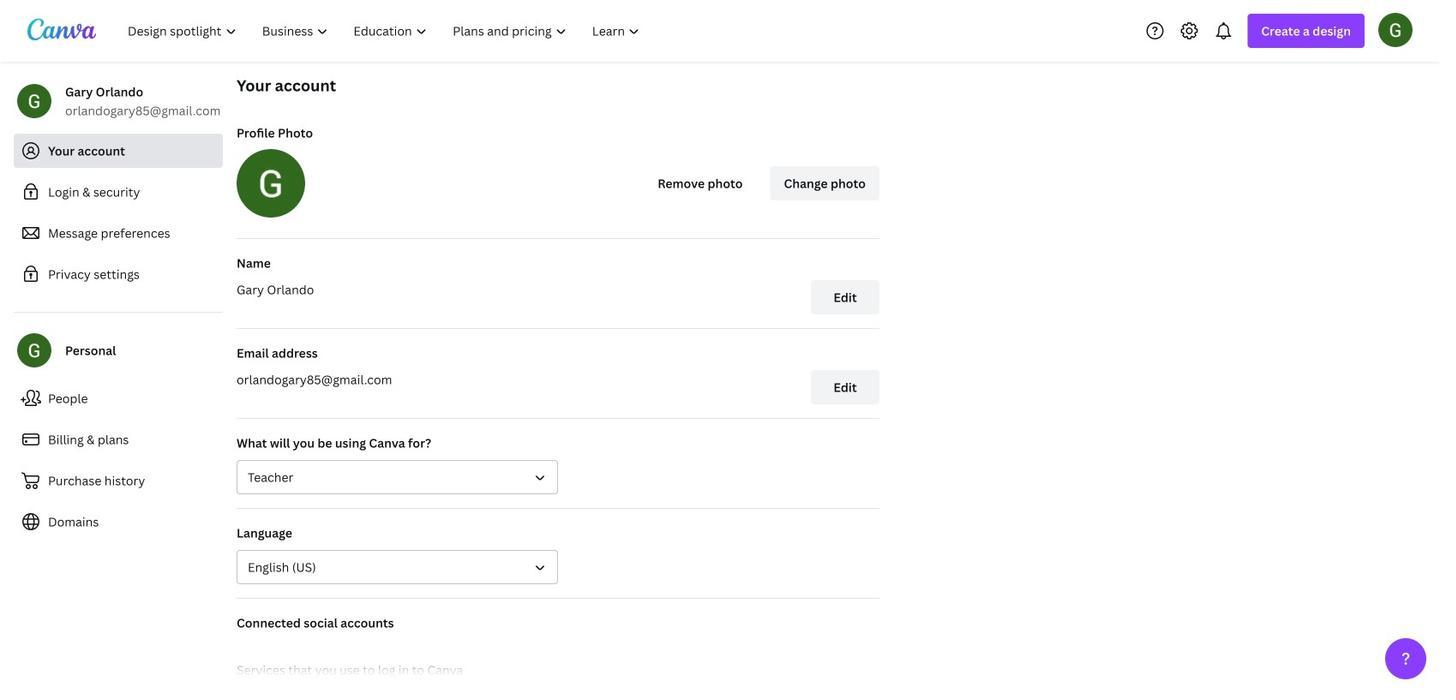 Task type: locate. For each thing, give the bounding box(es) containing it.
Language: English (US) button
[[237, 551, 558, 585]]

None button
[[237, 461, 558, 495]]



Task type: describe. For each thing, give the bounding box(es) containing it.
top level navigation element
[[117, 14, 655, 48]]

gary orlando image
[[1379, 13, 1413, 47]]



Task type: vqa. For each thing, say whether or not it's contained in the screenshot.
Work with your team in Canva. See which Canva plan is right for you.
no



